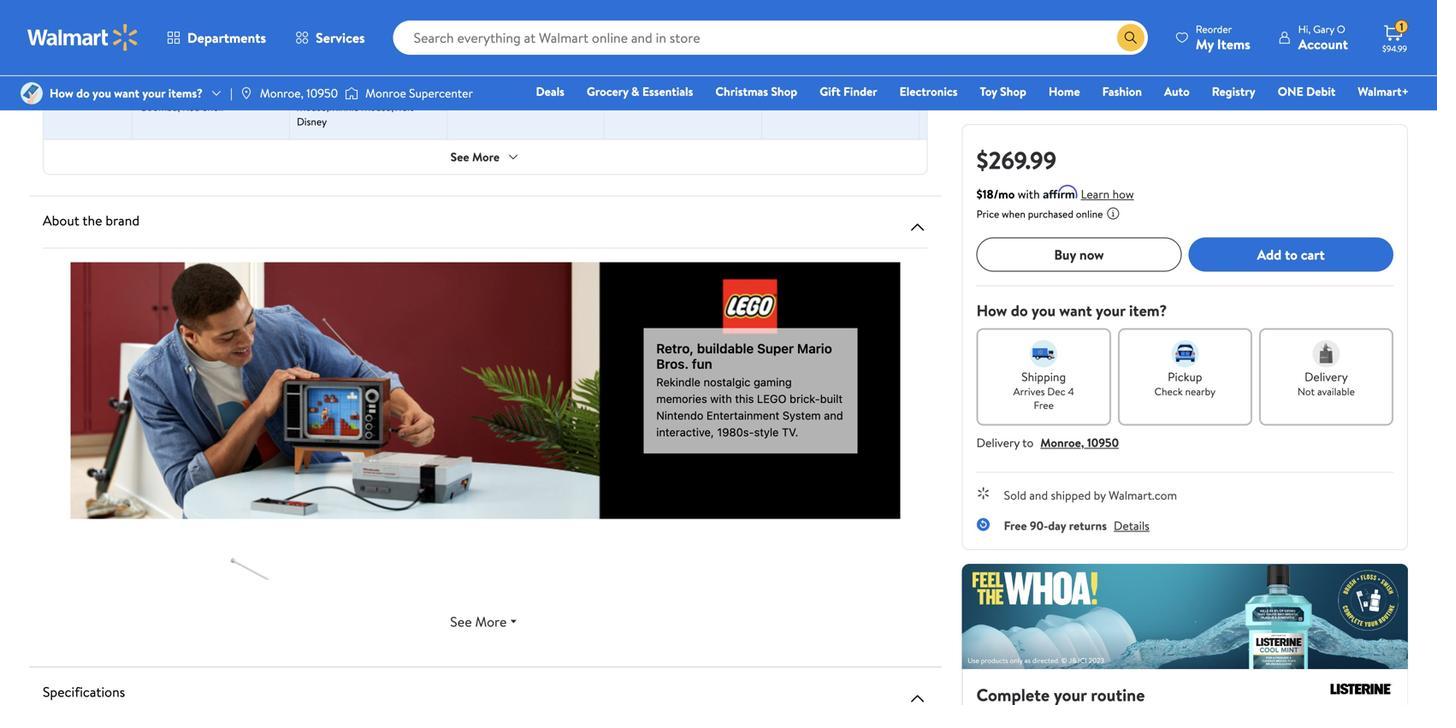 Task type: describe. For each thing, give the bounding box(es) containing it.
brand
[[106, 211, 140, 230]]

lego harry potter for 1st lego harry potter cell from left
[[454, 49, 540, 64]]

check
[[1155, 384, 1183, 399]]

hi, gary o account
[[1299, 22, 1349, 53]]

18 years & up for first '18 years & up' "cell"
[[297, 13, 356, 28]]

2 18 from the left
[[612, 13, 621, 28]]

day
[[1049, 517, 1067, 534]]

add
[[1258, 245, 1282, 264]]

mario, super mushroom, goomba, red shell
[[140, 85, 248, 114]]

sold and shipped by walmart.com
[[1005, 487, 1178, 504]]

years for second '18 years & up' "cell" from right
[[624, 13, 647, 28]]

learn how
[[1082, 186, 1135, 202]]

item?
[[1130, 300, 1168, 321]]

shipping arrives dec 4 free
[[1014, 368, 1075, 413]]

lego icons
[[769, 49, 822, 64]]

years
[[935, 13, 958, 28]]

specifications image
[[908, 689, 928, 705]]

items?
[[168, 85, 203, 101]]

lego icons cell
[[763, 39, 920, 74]]

90-
[[1030, 517, 1049, 534]]

$18/mo
[[977, 186, 1015, 202]]

one
[[1279, 83, 1304, 100]]

2 see from the top
[[450, 612, 472, 631]]

2 see more from the top
[[450, 612, 507, 631]]

debit
[[1307, 83, 1336, 100]]

Walmart Site-Wide search field
[[393, 21, 1149, 55]]

shop for christmas shop
[[772, 83, 798, 100]]

your for item?
[[1096, 300, 1126, 321]]

super for mushroom,
[[170, 85, 196, 100]]

buy now button
[[977, 238, 1182, 272]]

& for second '18 years & up' "cell" from right
[[649, 13, 656, 28]]

intent image for shipping image
[[1031, 340, 1058, 368]]

row containing character
[[44, 74, 1438, 139]]

home
[[1049, 83, 1081, 100]]

add to cart button
[[1189, 238, 1394, 272]]

8 years & up cell
[[448, 3, 605, 38]]

0 horizontal spatial monroe,
[[260, 85, 304, 101]]

walmart.com
[[1109, 487, 1178, 504]]

items
[[1218, 35, 1251, 53]]

harry inside cell
[[454, 85, 480, 100]]

years for 8 years & up cell
[[463, 13, 486, 28]]

mouse;minnie
[[297, 100, 359, 114]]

monroe, 10950 button
[[1041, 434, 1120, 451]]

free inside shipping arrives dec 4 free
[[1034, 398, 1054, 413]]

pickup
[[1168, 368, 1203, 385]]

red
[[182, 100, 200, 114]]

3 18 from the left
[[769, 13, 779, 28]]

1 18 years & up cell from the left
[[290, 3, 448, 38]]

and
[[1030, 487, 1049, 504]]

 image for how do you want your items?
[[21, 82, 43, 104]]

shipping
[[1022, 368, 1067, 385]]

delivery for not
[[1305, 368, 1349, 385]]

1 18 from the left
[[297, 13, 306, 28]]

1 horizontal spatial 10950
[[1088, 434, 1120, 451]]

potter inside cell
[[482, 85, 511, 100]]

lego for lego super mario cell on the right of the page
[[927, 49, 954, 64]]

price when purchased online
[[977, 207, 1104, 221]]

available
[[1318, 384, 1356, 399]]

hi,
[[1299, 22, 1312, 36]]

harry potter cell
[[448, 75, 605, 139]]

how
[[1113, 186, 1135, 202]]

legal information image
[[1107, 207, 1121, 220]]

my
[[1196, 35, 1215, 53]]

departments
[[187, 28, 266, 47]]

1 up from the left
[[344, 13, 356, 28]]

1 toy cell from the left
[[605, 75, 763, 139]]

how for how do you want your item?
[[977, 300, 1008, 321]]

your for items?
[[142, 85, 165, 101]]

toy shop link
[[973, 82, 1035, 101]]

& for 1st '18 years & up' "cell" from the right
[[807, 13, 814, 28]]

icons
[[799, 49, 822, 64]]

0 vertical spatial see more button
[[437, 143, 534, 171]]

do for how do you want your item?
[[1011, 300, 1029, 321]]

up inside 8 years & up cell
[[498, 13, 511, 28]]

how do you want your item?
[[977, 300, 1168, 321]]

grocery
[[587, 83, 629, 100]]

account
[[1299, 35, 1349, 53]]

lego for second lego harry potter cell from the left
[[612, 49, 639, 64]]

intent image for delivery image
[[1313, 340, 1341, 368]]

1 horizontal spatial harry
[[484, 49, 509, 64]]

how for how do you want your items?
[[50, 85, 73, 101]]

row containing 18 years & up
[[44, 2, 1438, 38]]

1 horizontal spatial potter
[[512, 49, 540, 64]]

bambi;dumbo;mickey
[[297, 85, 395, 100]]

rocky
[[927, 85, 954, 100]]

mario, super mushroom, goomba, red shell cell
[[133, 75, 290, 139]]

delivery for to
[[977, 434, 1020, 451]]

0 vertical spatial more
[[472, 148, 500, 165]]

gift
[[820, 83, 841, 100]]

$94.99
[[1383, 43, 1408, 54]]

about the brand
[[43, 211, 140, 230]]

1 see from the top
[[451, 148, 470, 165]]

2 toy cell from the left
[[763, 75, 920, 139]]

affirm image
[[1044, 185, 1078, 199]]

search icon image
[[1125, 31, 1138, 45]]

years for first '18 years & up' "cell"
[[309, 13, 332, 28]]

lego for 1st lego harry potter cell from left
[[454, 49, 481, 64]]

8 for 8 years & up
[[927, 13, 933, 28]]

christmas
[[716, 83, 769, 100]]

add to cart
[[1258, 245, 1326, 264]]

monroe
[[366, 85, 406, 101]]

registry link
[[1205, 82, 1264, 101]]

2 horizontal spatial toy
[[980, 83, 998, 100]]

o
[[1338, 22, 1346, 36]]

returns
[[1070, 517, 1108, 534]]

christmas shop
[[716, 83, 798, 100]]

details button
[[1114, 517, 1150, 534]]

you for how do you want your item?
[[1032, 300, 1056, 321]]

8 for 8 years & up
[[454, 13, 460, 28]]

learn how button
[[1082, 185, 1135, 203]]

deals link
[[529, 82, 573, 101]]

0 horizontal spatial toy
[[612, 85, 627, 100]]

mushroom,
[[198, 85, 248, 100]]

wrench
[[957, 85, 991, 100]]

gary
[[1314, 22, 1335, 36]]

0 horizontal spatial 10950
[[307, 85, 338, 101]]

mario
[[984, 49, 1010, 64]]

row containing lego harry potter
[[44, 38, 1438, 74]]

online
[[1077, 207, 1104, 221]]

reorder
[[1196, 22, 1233, 36]]

buy now
[[1055, 245, 1105, 264]]

1 see more from the top
[[451, 148, 500, 165]]

character
[[65, 85, 110, 100]]

mario,
[[140, 85, 168, 100]]

not
[[1298, 384, 1316, 399]]

bambi;dumbo;mickey mouse;minnie mouse;walt disney cell
[[290, 75, 448, 139]]



Task type: vqa. For each thing, say whether or not it's contained in the screenshot.
the right 10950
yes



Task type: locate. For each thing, give the bounding box(es) containing it.
& up harry potter
[[489, 13, 495, 28]]

10950 up "disney"
[[307, 85, 338, 101]]

8 left years
[[927, 13, 933, 28]]

1 lego from the left
[[454, 49, 481, 64]]

now
[[1080, 245, 1105, 264]]

super
[[956, 49, 982, 64], [170, 85, 196, 100]]

bambi;dumbo;mickey mouse;minnie mouse;walt disney
[[297, 85, 414, 129]]

2 lego from the left
[[612, 49, 639, 64]]

1 vertical spatial do
[[1011, 300, 1029, 321]]

lego harry potter cell up essentials
[[605, 39, 763, 74]]

0 vertical spatial monroe,
[[260, 85, 304, 101]]

toy
[[980, 83, 998, 100], [612, 85, 627, 100], [769, 85, 785, 100]]

when
[[1002, 207, 1026, 221]]

how
[[50, 85, 73, 101], [977, 300, 1008, 321]]

years inside cell
[[463, 13, 486, 28]]

rocky wrench cell
[[920, 75, 1078, 139]]

potter up essentials
[[669, 49, 698, 64]]

1 vertical spatial to
[[1023, 434, 1034, 451]]

10950
[[307, 85, 338, 101], [1088, 434, 1120, 451]]

1 vertical spatial 10950
[[1088, 434, 1120, 451]]

services button
[[281, 17, 380, 58]]

how do you want your items?
[[50, 85, 203, 101]]

& for first '18 years & up' "cell"
[[334, 13, 341, 28]]

more
[[472, 148, 500, 165], [475, 612, 507, 631]]

0 horizontal spatial want
[[114, 85, 140, 101]]

lego up rocky
[[927, 49, 954, 64]]

to for delivery
[[1023, 434, 1034, 451]]

0 horizontal spatial  image
[[21, 82, 43, 104]]

18 years & up cell
[[290, 3, 448, 38], [605, 3, 763, 38], [763, 3, 920, 38]]

gift finder
[[820, 83, 878, 100]]

to left cart
[[1286, 245, 1298, 264]]

0 horizontal spatial harry
[[454, 85, 480, 100]]

do up shipping
[[1011, 300, 1029, 321]]

4 up from the left
[[816, 13, 829, 28]]

1
[[1401, 19, 1404, 34]]

8 years & up cell
[[920, 3, 1078, 38]]

shop down lego super mario cell on the right of the page
[[1001, 83, 1027, 100]]

lego harry potter for second lego harry potter cell from the left
[[612, 49, 698, 64]]

1 lego harry potter from the left
[[454, 49, 540, 64]]

years up services
[[309, 13, 332, 28]]

1 horizontal spatial lego harry potter
[[612, 49, 698, 64]]

monroe, down dec
[[1041, 434, 1085, 451]]

row up the lego icons
[[44, 2, 1438, 38]]

price
[[977, 207, 1000, 221]]

up up harry potter
[[498, 13, 511, 28]]

monroe supercenter
[[366, 85, 473, 101]]

shell
[[202, 100, 224, 114]]

3 lego from the left
[[769, 49, 796, 64]]

0 horizontal spatial to
[[1023, 434, 1034, 451]]

0 vertical spatial see
[[451, 148, 470, 165]]

& up services
[[334, 13, 341, 28]]

0 horizontal spatial you
[[92, 85, 111, 101]]

shop for toy shop
[[1001, 83, 1027, 100]]

18 years & up up services
[[297, 13, 356, 28]]

shop down the lego icons
[[772, 83, 798, 100]]

0 horizontal spatial potter
[[482, 85, 511, 100]]

1 lego harry potter cell from the left
[[448, 39, 605, 74]]

years
[[309, 13, 332, 28], [463, 13, 486, 28], [624, 13, 647, 28], [781, 13, 804, 28]]

1 vertical spatial more
[[475, 612, 507, 631]]

2 horizontal spatial 18
[[769, 13, 779, 28]]

row down the lego icons
[[44, 74, 1438, 139]]

specifications
[[43, 683, 125, 701]]

 image
[[345, 85, 359, 102]]

walmart image
[[27, 24, 139, 51]]

shop inside christmas shop link
[[772, 83, 798, 100]]

up up services
[[344, 13, 356, 28]]

lego left icons
[[769, 49, 796, 64]]

1 horizontal spatial 18 years & up
[[612, 13, 671, 28]]

see more button
[[437, 143, 534, 171], [43, 605, 928, 639]]

free down shipping
[[1034, 398, 1054, 413]]

1 vertical spatial free
[[1005, 517, 1028, 534]]

deals
[[536, 83, 565, 100]]

walmart+
[[1359, 83, 1410, 100]]

want down the buy now button at the right of page
[[1060, 300, 1093, 321]]

2 8 from the left
[[927, 13, 933, 28]]

2 18 years & up cell from the left
[[605, 3, 763, 38]]

lego up grocery & essentials
[[612, 49, 639, 64]]

0 vertical spatial see more
[[451, 148, 500, 165]]

Search search field
[[393, 21, 1149, 55]]

18 years & up for second '18 years & up' "cell" from right
[[612, 13, 671, 28]]

lego harry potter cell down 8 years & up cell
[[448, 39, 605, 74]]

your left item?
[[1096, 300, 1126, 321]]

1 vertical spatial see
[[450, 612, 472, 631]]

lego harry potter up essentials
[[612, 49, 698, 64]]

 image right |
[[240, 86, 253, 100]]

up inside 8 years & up cell
[[970, 13, 983, 28]]

18 years & up for 1st '18 years & up' "cell" from the right
[[769, 13, 829, 28]]

one debit
[[1279, 83, 1336, 100]]

1 horizontal spatial monroe,
[[1041, 434, 1085, 451]]

4
[[1069, 384, 1075, 399]]

2 years from the left
[[463, 13, 486, 28]]

row up 'christmas'
[[44, 38, 1438, 74]]

potter
[[512, 49, 540, 64], [669, 49, 698, 64], [482, 85, 511, 100]]

toy cell
[[605, 75, 763, 139], [763, 75, 920, 139]]

1 horizontal spatial toy
[[769, 85, 785, 100]]

want for item?
[[1060, 300, 1093, 321]]

1 vertical spatial see more button
[[43, 605, 928, 639]]

1 horizontal spatial 8
[[927, 13, 933, 28]]

2 lego harry potter cell from the left
[[605, 39, 763, 74]]

do for how do you want your items?
[[76, 85, 90, 101]]

1 horizontal spatial how
[[977, 300, 1008, 321]]

registry
[[1213, 83, 1256, 100]]

up
[[344, 13, 356, 28], [498, 13, 511, 28], [659, 13, 671, 28], [816, 13, 829, 28], [970, 13, 983, 28]]

fashion
[[1103, 83, 1143, 100]]

5 up from the left
[[970, 13, 983, 28]]

18 up 'monroe, 10950'
[[297, 13, 306, 28]]

1 horizontal spatial want
[[1060, 300, 1093, 321]]

1 shop from the left
[[772, 83, 798, 100]]

your
[[142, 85, 165, 101], [1096, 300, 1126, 321]]

& right years
[[961, 13, 968, 28]]

1 vertical spatial see more
[[450, 612, 507, 631]]

&
[[334, 13, 341, 28], [489, 13, 495, 28], [649, 13, 656, 28], [807, 13, 814, 28], [961, 13, 968, 28], [632, 83, 640, 100]]

& up grocery & essentials
[[649, 13, 656, 28]]

4 row from the top
[[44, 74, 1438, 139]]

disney
[[297, 114, 327, 129]]

with
[[1018, 186, 1040, 202]]

free
[[1034, 398, 1054, 413], [1005, 517, 1028, 534]]

2 up from the left
[[498, 13, 511, 28]]

services
[[316, 28, 365, 47]]

monroe, up "disney"
[[260, 85, 304, 101]]

buy
[[1055, 245, 1077, 264]]

1 horizontal spatial do
[[1011, 300, 1029, 321]]

1 years from the left
[[309, 13, 332, 28]]

3 18 years & up from the left
[[769, 13, 829, 28]]

rocky wrench
[[927, 85, 991, 100]]

pickup check nearby
[[1155, 368, 1216, 399]]

& right the grocery
[[632, 83, 640, 100]]

0 horizontal spatial super
[[170, 85, 196, 100]]

electronics
[[900, 83, 958, 100]]

0 horizontal spatial delivery
[[977, 434, 1020, 451]]

& up icons
[[807, 13, 814, 28]]

1 vertical spatial your
[[1096, 300, 1126, 321]]

row up walmart site-wide search box
[[44, 0, 1438, 2]]

delivery down the intent image for delivery
[[1305, 368, 1349, 385]]

harry
[[484, 49, 509, 64], [641, 49, 667, 64], [454, 85, 480, 100]]

super left mario
[[956, 49, 982, 64]]

lego down 8 years & up
[[454, 49, 481, 64]]

18 years & up cell up essentials
[[605, 3, 763, 38]]

1 row from the top
[[44, 0, 1438, 2]]

4 lego from the left
[[927, 49, 954, 64]]

2 horizontal spatial potter
[[669, 49, 698, 64]]

delivery inside delivery not available
[[1305, 368, 1349, 385]]

0 horizontal spatial free
[[1005, 517, 1028, 534]]

1 horizontal spatial 18
[[612, 13, 621, 28]]

8 inside 8 years & up cell
[[927, 13, 933, 28]]

sold
[[1005, 487, 1027, 504]]

delivery not available
[[1298, 368, 1356, 399]]

purchased
[[1029, 207, 1074, 221]]

1 horizontal spatial delivery
[[1305, 368, 1349, 385]]

4 years from the left
[[781, 13, 804, 28]]

3 up from the left
[[659, 13, 671, 28]]

1 vertical spatial want
[[1060, 300, 1093, 321]]

0 horizontal spatial your
[[142, 85, 165, 101]]

0 horizontal spatial do
[[76, 85, 90, 101]]

2 row from the top
[[44, 2, 1438, 38]]

lego for lego icons cell
[[769, 49, 796, 64]]

you for how do you want your items?
[[92, 85, 111, 101]]

you up intent image for shipping
[[1032, 300, 1056, 321]]

about the brand image
[[908, 217, 928, 238]]

1 vertical spatial monroe,
[[1041, 434, 1085, 451]]

super right mario,
[[170, 85, 196, 100]]

harry up grocery & essentials
[[641, 49, 667, 64]]

8 years & up
[[927, 13, 983, 28]]

gift finder link
[[812, 82, 886, 101]]

to down arrives at the bottom right of the page
[[1023, 434, 1034, 451]]

up up icons
[[816, 13, 829, 28]]

free left 90-
[[1005, 517, 1028, 534]]

1 horizontal spatial  image
[[240, 86, 253, 100]]

about
[[43, 211, 79, 230]]

18 years & up up grocery & essentials
[[612, 13, 671, 28]]

18 years & up up the lego icons
[[769, 13, 829, 28]]

 image
[[21, 82, 43, 104], [240, 86, 253, 100]]

potter down 8 years & up cell
[[512, 49, 540, 64]]

years up the lego icons
[[781, 13, 804, 28]]

to
[[1286, 245, 1298, 264], [1023, 434, 1034, 451]]

want for items?
[[114, 85, 140, 101]]

arrives
[[1014, 384, 1046, 399]]

18 up the grocery
[[612, 13, 621, 28]]

1 vertical spatial how
[[977, 300, 1008, 321]]

3 years from the left
[[624, 13, 647, 28]]

$18/mo with
[[977, 186, 1040, 202]]

by
[[1094, 487, 1107, 504]]

0 vertical spatial free
[[1034, 398, 1054, 413]]

up right years
[[970, 13, 983, 28]]

fashion link
[[1095, 82, 1150, 101]]

2 lego harry potter from the left
[[612, 49, 698, 64]]

0 horizontal spatial 18 years & up
[[297, 13, 356, 28]]

8 inside 8 years & up cell
[[454, 13, 460, 28]]

intent image for pickup image
[[1172, 340, 1199, 368]]

 image left "character"
[[21, 82, 43, 104]]

auto link
[[1157, 82, 1198, 101]]

1 8 from the left
[[454, 13, 460, 28]]

the
[[83, 211, 102, 230]]

0 vertical spatial super
[[956, 49, 982, 64]]

|
[[230, 85, 233, 101]]

0 vertical spatial delivery
[[1305, 368, 1349, 385]]

0 vertical spatial your
[[142, 85, 165, 101]]

2 shop from the left
[[1001, 83, 1027, 100]]

18 years & up cell up lego icons cell
[[763, 3, 920, 38]]

1 horizontal spatial super
[[956, 49, 982, 64]]

2 horizontal spatial harry
[[641, 49, 667, 64]]

1 18 years & up from the left
[[297, 13, 356, 28]]

0 vertical spatial you
[[92, 85, 111, 101]]

lego harry potter cell
[[448, 39, 605, 74], [605, 39, 763, 74]]

2 horizontal spatial 18 years & up
[[769, 13, 829, 28]]

0 vertical spatial to
[[1286, 245, 1298, 264]]

toy shop
[[980, 83, 1027, 100]]

reorder my items
[[1196, 22, 1251, 53]]

cell
[[290, 0, 448, 2], [448, 0, 605, 2], [605, 0, 763, 2], [763, 0, 920, 2], [920, 0, 1078, 2], [290, 39, 448, 74]]

years for 1st '18 years & up' "cell" from the right
[[781, 13, 804, 28]]

your left items?
[[142, 85, 165, 101]]

electronics link
[[892, 82, 966, 101]]

delivery
[[1305, 368, 1349, 385], [977, 434, 1020, 451]]

mouse;walt
[[362, 100, 414, 114]]

0 vertical spatial want
[[114, 85, 140, 101]]

1 vertical spatial you
[[1032, 300, 1056, 321]]

8 up supercenter
[[454, 13, 460, 28]]

10950 up by
[[1088, 434, 1120, 451]]

delivery up sold
[[977, 434, 1020, 451]]

0 horizontal spatial 8
[[454, 13, 460, 28]]

1 horizontal spatial shop
[[1001, 83, 1027, 100]]

18 years & up cell up monroe
[[290, 3, 448, 38]]

18
[[297, 13, 306, 28], [612, 13, 621, 28], [769, 13, 779, 28]]

potter left deals
[[482, 85, 511, 100]]

1 horizontal spatial your
[[1096, 300, 1126, 321]]

finder
[[844, 83, 878, 100]]

0 vertical spatial do
[[76, 85, 90, 101]]

8 years & up
[[454, 13, 511, 28]]

lego super mario cell
[[920, 39, 1078, 74]]

auto
[[1165, 83, 1190, 100]]

0 horizontal spatial lego harry potter
[[454, 49, 540, 64]]

harry up harry potter
[[484, 49, 509, 64]]

you left mario,
[[92, 85, 111, 101]]

2 18 years & up from the left
[[612, 13, 671, 28]]

supercenter
[[409, 85, 473, 101]]

super inside the mario, super mushroom, goomba, red shell
[[170, 85, 196, 100]]

delivery to monroe, 10950
[[977, 434, 1120, 451]]

1 horizontal spatial to
[[1286, 245, 1298, 264]]

shop inside toy shop link
[[1001, 83, 1027, 100]]

0 horizontal spatial 18
[[297, 13, 306, 28]]

3 18 years & up cell from the left
[[763, 3, 920, 38]]

1 vertical spatial delivery
[[977, 434, 1020, 451]]

free 90-day returns details
[[1005, 517, 1150, 534]]

& for 8 years & up cell
[[961, 13, 968, 28]]

departments button
[[152, 17, 281, 58]]

18 up the lego icons
[[769, 13, 779, 28]]

harry down 8 years & up
[[454, 85, 480, 100]]

do down walmart image
[[76, 85, 90, 101]]

years up grocery & essentials
[[624, 13, 647, 28]]

0 vertical spatial how
[[50, 85, 73, 101]]

up up essentials
[[659, 13, 671, 28]]

0 horizontal spatial how
[[50, 85, 73, 101]]

years up harry potter
[[463, 13, 486, 28]]

to for add
[[1286, 245, 1298, 264]]

grocery & essentials
[[587, 83, 694, 100]]

lego
[[454, 49, 481, 64], [612, 49, 639, 64], [769, 49, 796, 64], [927, 49, 954, 64]]

to inside button
[[1286, 245, 1298, 264]]

grocery & essentials link
[[579, 82, 701, 101]]

& for 8 years & up cell
[[489, 13, 495, 28]]

lego harry potter up harry potter
[[454, 49, 540, 64]]

0 horizontal spatial shop
[[772, 83, 798, 100]]

monroe, 10950
[[260, 85, 338, 101]]

super for mario
[[956, 49, 982, 64]]

 image for monroe, 10950
[[240, 86, 253, 100]]

walmart+ link
[[1351, 82, 1417, 101]]

0 vertical spatial 10950
[[307, 85, 338, 101]]

3 row from the top
[[44, 38, 1438, 74]]

character row header
[[44, 75, 133, 139]]

1 horizontal spatial free
[[1034, 398, 1054, 413]]

1 vertical spatial super
[[170, 85, 196, 100]]

harry potter
[[454, 85, 511, 100]]

want right "character"
[[114, 85, 140, 101]]

row
[[44, 0, 1438, 2], [44, 2, 1438, 38], [44, 38, 1438, 74], [44, 74, 1438, 139]]

1 horizontal spatial you
[[1032, 300, 1056, 321]]

lego super mario
[[927, 49, 1010, 64]]



